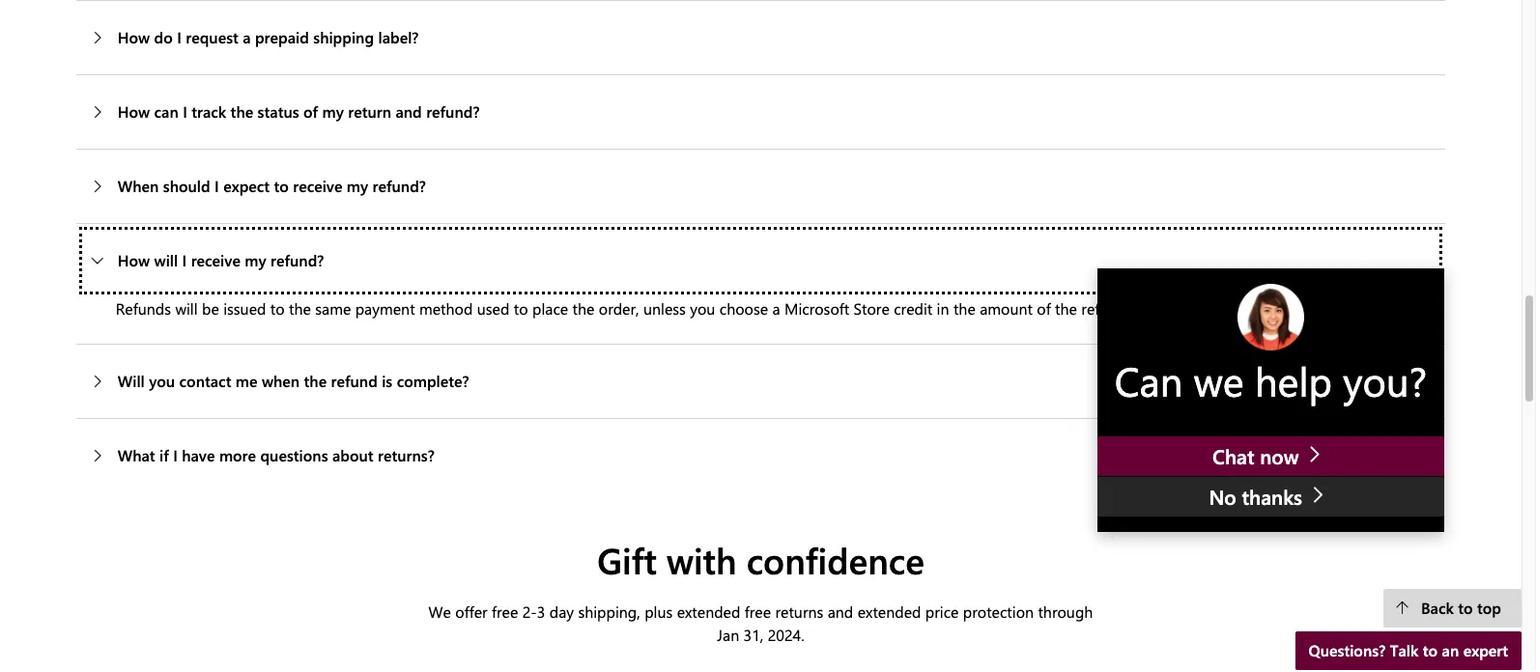 Task type: describe. For each thing, give the bounding box(es) containing it.
receive inside how will i receive my refund? dropdown button
[[191, 250, 241, 270]]

the right the track
[[231, 101, 253, 121]]

method
[[419, 298, 473, 318]]

i for receive
[[182, 250, 187, 270]]

1 free from the left
[[492, 602, 518, 622]]

2 extended from the left
[[858, 602, 921, 622]]

shipping
[[313, 27, 374, 47]]

1 horizontal spatial of
[[1037, 298, 1051, 318]]

1 vertical spatial a
[[772, 298, 780, 318]]

no
[[1209, 484, 1237, 511]]

we
[[429, 602, 451, 622]]

have
[[182, 445, 215, 465]]

shipping,
[[578, 602, 640, 622]]

you?
[[1343, 354, 1427, 407]]

refunds will be issued to the same payment method used to place the order, unless you choose a microsoft store credit in the amount of the refund.
[[116, 298, 1130, 318]]

chat now button
[[1098, 437, 1444, 476]]

confidence
[[747, 536, 924, 583]]

i for track
[[183, 101, 187, 121]]

talk
[[1390, 641, 1419, 661]]

chat now
[[1213, 443, 1305, 469]]

31,
[[744, 625, 764, 645]]

we
[[1194, 354, 1244, 407]]

how for how can i track the status of my return and refund?
[[118, 101, 150, 121]]

questions
[[260, 445, 328, 465]]

credit
[[894, 298, 933, 318]]

place
[[532, 298, 568, 318]]

track
[[192, 101, 226, 121]]

will for how
[[154, 250, 178, 270]]

i for request
[[177, 27, 181, 47]]

the right place
[[573, 298, 595, 318]]

2-
[[522, 602, 537, 622]]

questions? talk to an expert button
[[1295, 632, 1522, 671]]

1 extended from the left
[[677, 602, 741, 622]]

about
[[332, 445, 374, 465]]

how for how will i receive my refund?
[[118, 250, 150, 270]]

how do i request a prepaid shipping label? button
[[76, 1, 1446, 74]]

questions?
[[1309, 641, 1386, 661]]

we offer free 2-3 day shipping, plus extended free returns and extended price protection through jan 31, 2024.
[[429, 602, 1093, 645]]

me
[[236, 371, 257, 391]]

1 horizontal spatial refund?
[[373, 175, 426, 196]]

when should i expect to receive my refund? button
[[76, 149, 1446, 223]]

2 free from the left
[[745, 602, 771, 622]]

expert
[[1463, 641, 1508, 661]]

more
[[219, 445, 256, 465]]

store
[[854, 298, 890, 318]]

jan
[[717, 625, 739, 645]]

how will i receive my refund?
[[118, 250, 324, 270]]

will
[[118, 371, 145, 391]]

of inside dropdown button
[[303, 101, 318, 121]]

is
[[382, 371, 393, 391]]

0 horizontal spatial my
[[245, 250, 266, 270]]

will for refunds
[[175, 298, 198, 318]]

and inside we offer free 2-3 day shipping, plus extended free returns and extended price protection through jan 31, 2024.
[[828, 602, 853, 622]]

amount
[[980, 298, 1033, 318]]

to right "issued"
[[270, 298, 285, 318]]

can
[[1115, 354, 1183, 407]]

do
[[154, 27, 173, 47]]

you inside dropdown button
[[149, 371, 175, 391]]

returns?
[[378, 445, 435, 465]]

how can i track the status of my return and refund?
[[118, 101, 480, 121]]

gift
[[597, 536, 657, 583]]

when
[[118, 175, 159, 196]]

status
[[258, 101, 299, 121]]

gift with confidence
[[597, 536, 924, 583]]

be
[[202, 298, 219, 318]]

to right used
[[514, 298, 528, 318]]

label?
[[378, 27, 419, 47]]

complete?
[[397, 371, 469, 391]]

can
[[154, 101, 179, 121]]

questions? talk to an expert
[[1309, 641, 1508, 661]]

offer
[[455, 602, 488, 622]]

what
[[118, 445, 155, 465]]

receive inside when should i expect to receive my refund? dropdown button
[[293, 175, 342, 196]]

refunds
[[116, 298, 171, 318]]

back
[[1421, 598, 1454, 618]]

protection
[[963, 602, 1034, 622]]

to right expect
[[274, 175, 289, 196]]

what if i have more questions about returns? button
[[76, 419, 1446, 492]]

2 horizontal spatial refund?
[[426, 101, 480, 121]]



Task type: vqa. For each thing, say whether or not it's contained in the screenshot.
"How" in How can I track the status of my return and refund? dropdown button
yes



Task type: locate. For each thing, give the bounding box(es) containing it.
return
[[348, 101, 391, 121]]

when
[[262, 371, 300, 391]]

2024.
[[768, 625, 805, 645]]

1 vertical spatial how
[[118, 101, 150, 121]]

2 vertical spatial how
[[118, 250, 150, 270]]

back to top
[[1421, 598, 1501, 618]]

chat
[[1213, 443, 1255, 469]]

0 horizontal spatial of
[[303, 101, 318, 121]]

unless
[[643, 298, 686, 318]]

now
[[1260, 443, 1299, 469]]

in
[[937, 298, 949, 318]]

my left return at the top left of page
[[322, 101, 344, 121]]

of
[[303, 101, 318, 121], [1037, 298, 1051, 318]]

0 vertical spatial refund?
[[426, 101, 480, 121]]

3
[[537, 602, 545, 622]]

how
[[118, 27, 150, 47], [118, 101, 150, 121], [118, 250, 150, 270]]

will
[[154, 250, 178, 270], [175, 298, 198, 318]]

no thanks button
[[1098, 478, 1444, 517]]

1 horizontal spatial receive
[[293, 175, 342, 196]]

returns
[[775, 602, 823, 622]]

0 vertical spatial my
[[322, 101, 344, 121]]

i left expect
[[215, 175, 219, 196]]

0 vertical spatial and
[[396, 101, 422, 121]]

issued
[[223, 298, 266, 318]]

1 vertical spatial receive
[[191, 250, 241, 270]]

through
[[1038, 602, 1093, 622]]

an
[[1442, 641, 1459, 661]]

refund? down return at the top left of page
[[373, 175, 426, 196]]

i inside dropdown button
[[177, 27, 181, 47]]

choose
[[720, 298, 768, 318]]

used
[[477, 298, 510, 318]]

help
[[1255, 354, 1332, 407]]

you right will
[[149, 371, 175, 391]]

plus
[[645, 602, 673, 622]]

request
[[186, 27, 238, 47]]

refund?
[[426, 101, 480, 121], [373, 175, 426, 196], [271, 250, 324, 270]]

i right if
[[173, 445, 178, 465]]

0 vertical spatial a
[[243, 27, 251, 47]]

day
[[549, 602, 574, 622]]

how will i receive my refund? button
[[76, 224, 1446, 297]]

and right return at the top left of page
[[396, 101, 422, 121]]

the right "when"
[[304, 371, 327, 391]]

free left 2-
[[492, 602, 518, 622]]

will up refunds
[[154, 250, 178, 270]]

receive right expect
[[293, 175, 342, 196]]

0 horizontal spatial receive
[[191, 250, 241, 270]]

1 vertical spatial refund?
[[373, 175, 426, 196]]

to left an
[[1423, 641, 1438, 661]]

1 horizontal spatial free
[[745, 602, 771, 622]]

1 vertical spatial and
[[828, 602, 853, 622]]

will you contact me when the refund is complete? button
[[76, 344, 1446, 418]]

0 vertical spatial of
[[303, 101, 318, 121]]

a
[[243, 27, 251, 47], [772, 298, 780, 318]]

will inside dropdown button
[[154, 250, 178, 270]]

my
[[322, 101, 344, 121], [347, 175, 368, 196], [245, 250, 266, 270]]

if
[[159, 445, 169, 465]]

i for have
[[173, 445, 178, 465]]

extended left price
[[858, 602, 921, 622]]

i down should
[[182, 250, 187, 270]]

2 how from the top
[[118, 101, 150, 121]]

when should i expect to receive my refund?
[[118, 175, 426, 196]]

to left top
[[1458, 598, 1473, 618]]

how do i request a prepaid shipping label?
[[118, 27, 419, 47]]

3 how from the top
[[118, 250, 150, 270]]

2 horizontal spatial my
[[347, 175, 368, 196]]

payment
[[355, 298, 415, 318]]

how can i track the status of my return and refund? button
[[76, 75, 1446, 148]]

free
[[492, 602, 518, 622], [745, 602, 771, 622]]

refund.
[[1082, 298, 1130, 318]]

0 horizontal spatial you
[[149, 371, 175, 391]]

and right returns
[[828, 602, 853, 622]]

extended up 'jan' on the bottom left of the page
[[677, 602, 741, 622]]

0 horizontal spatial a
[[243, 27, 251, 47]]

no thanks
[[1209, 484, 1308, 511]]

1 horizontal spatial and
[[828, 602, 853, 622]]

and inside the how can i track the status of my return and refund? dropdown button
[[396, 101, 422, 121]]

the right in
[[954, 298, 976, 318]]

you right unless
[[690, 298, 715, 318]]

my down return at the top left of page
[[347, 175, 368, 196]]

1 vertical spatial will
[[175, 298, 198, 318]]

0 vertical spatial you
[[690, 298, 715, 318]]

to
[[274, 175, 289, 196], [270, 298, 285, 318], [514, 298, 528, 318], [1458, 598, 1473, 618], [1423, 641, 1438, 661]]

a right request
[[243, 27, 251, 47]]

price
[[925, 602, 959, 622]]

1 how from the top
[[118, 27, 150, 47]]

thanks
[[1242, 484, 1303, 511]]

can we help you?
[[1115, 354, 1427, 407]]

should
[[163, 175, 210, 196]]

prepaid
[[255, 27, 309, 47]]

top
[[1477, 598, 1501, 618]]

0 vertical spatial receive
[[293, 175, 342, 196]]

refund? up same
[[271, 250, 324, 270]]

1 vertical spatial my
[[347, 175, 368, 196]]

0 horizontal spatial extended
[[677, 602, 741, 622]]

my up "issued"
[[245, 250, 266, 270]]

refund
[[331, 371, 378, 391]]

the left refund.
[[1055, 298, 1077, 318]]

i right can at the top
[[183, 101, 187, 121]]

1 vertical spatial you
[[149, 371, 175, 391]]

how left do at the left top of the page
[[118, 27, 150, 47]]

0 horizontal spatial free
[[492, 602, 518, 622]]

will left "be"
[[175, 298, 198, 318]]

free up 31,
[[745, 602, 771, 622]]

expect
[[223, 175, 270, 196]]

1 horizontal spatial extended
[[858, 602, 921, 622]]

a inside dropdown button
[[243, 27, 251, 47]]

0 vertical spatial will
[[154, 250, 178, 270]]

1 horizontal spatial my
[[322, 101, 344, 121]]

2 vertical spatial my
[[245, 250, 266, 270]]

i for expect
[[215, 175, 219, 196]]

1 horizontal spatial a
[[772, 298, 780, 318]]

same
[[315, 298, 351, 318]]

extended
[[677, 602, 741, 622], [858, 602, 921, 622]]

with
[[667, 536, 737, 583]]

order,
[[599, 298, 639, 318]]

2 vertical spatial refund?
[[271, 250, 324, 270]]

0 vertical spatial how
[[118, 27, 150, 47]]

refund? right return at the top left of page
[[426, 101, 480, 121]]

how inside dropdown button
[[118, 27, 150, 47]]

back to top link
[[1383, 589, 1522, 628]]

receive
[[293, 175, 342, 196], [191, 250, 241, 270]]

i right do at the left top of the page
[[177, 27, 181, 47]]

you
[[690, 298, 715, 318], [149, 371, 175, 391]]

how for how do i request a prepaid shipping label?
[[118, 27, 150, 47]]

i
[[177, 27, 181, 47], [183, 101, 187, 121], [215, 175, 219, 196], [182, 250, 187, 270], [173, 445, 178, 465]]

the left same
[[289, 298, 311, 318]]

and
[[396, 101, 422, 121], [828, 602, 853, 622]]

the
[[231, 101, 253, 121], [289, 298, 311, 318], [573, 298, 595, 318], [954, 298, 976, 318], [1055, 298, 1077, 318], [304, 371, 327, 391]]

how left can at the top
[[118, 101, 150, 121]]

microsoft
[[785, 298, 849, 318]]

will you contact me when the refund is complete?
[[118, 371, 469, 391]]

1 horizontal spatial you
[[690, 298, 715, 318]]

of right status
[[303, 101, 318, 121]]

contact
[[179, 371, 231, 391]]

1 vertical spatial of
[[1037, 298, 1051, 318]]

0 horizontal spatial refund?
[[271, 250, 324, 270]]

a right choose
[[772, 298, 780, 318]]

how up refunds
[[118, 250, 150, 270]]

receive up "be"
[[191, 250, 241, 270]]

of right amount
[[1037, 298, 1051, 318]]

what if i have more questions about returns?
[[118, 445, 435, 465]]

0 horizontal spatial and
[[396, 101, 422, 121]]



